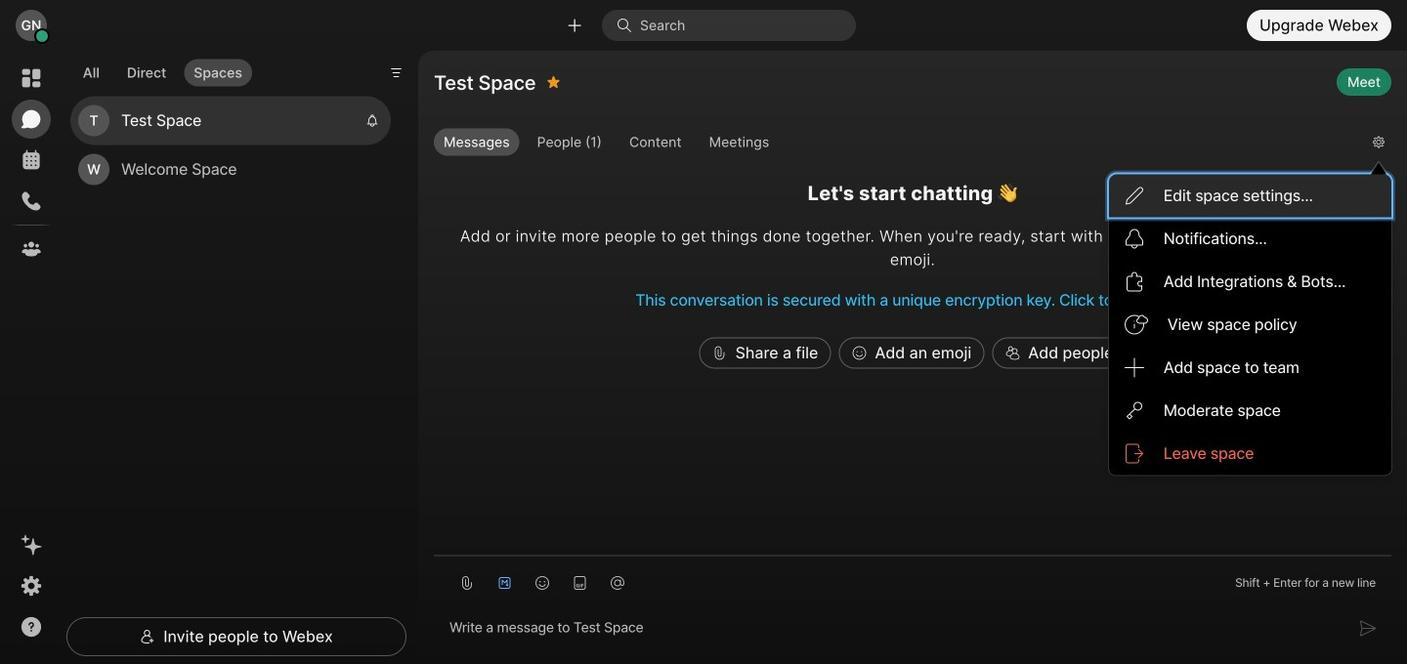 Task type: describe. For each thing, give the bounding box(es) containing it.
message composer toolbar element
[[434, 557, 1391, 602]]

welcome space list item
[[70, 145, 391, 194]]

you will be notified of all new messages in this space image
[[365, 114, 379, 128]]



Task type: vqa. For each thing, say whether or not it's contained in the screenshot.
"menu bar"
yes



Task type: locate. For each thing, give the bounding box(es) containing it.
group
[[434, 129, 1357, 160]]

navigation
[[0, 51, 63, 664]]

menu bar
[[1109, 174, 1391, 475]]

test space, you will be notified of all new messages in this space list item
[[70, 96, 391, 145]]

webex tab list
[[12, 59, 51, 269]]

tab list
[[68, 47, 257, 92]]



